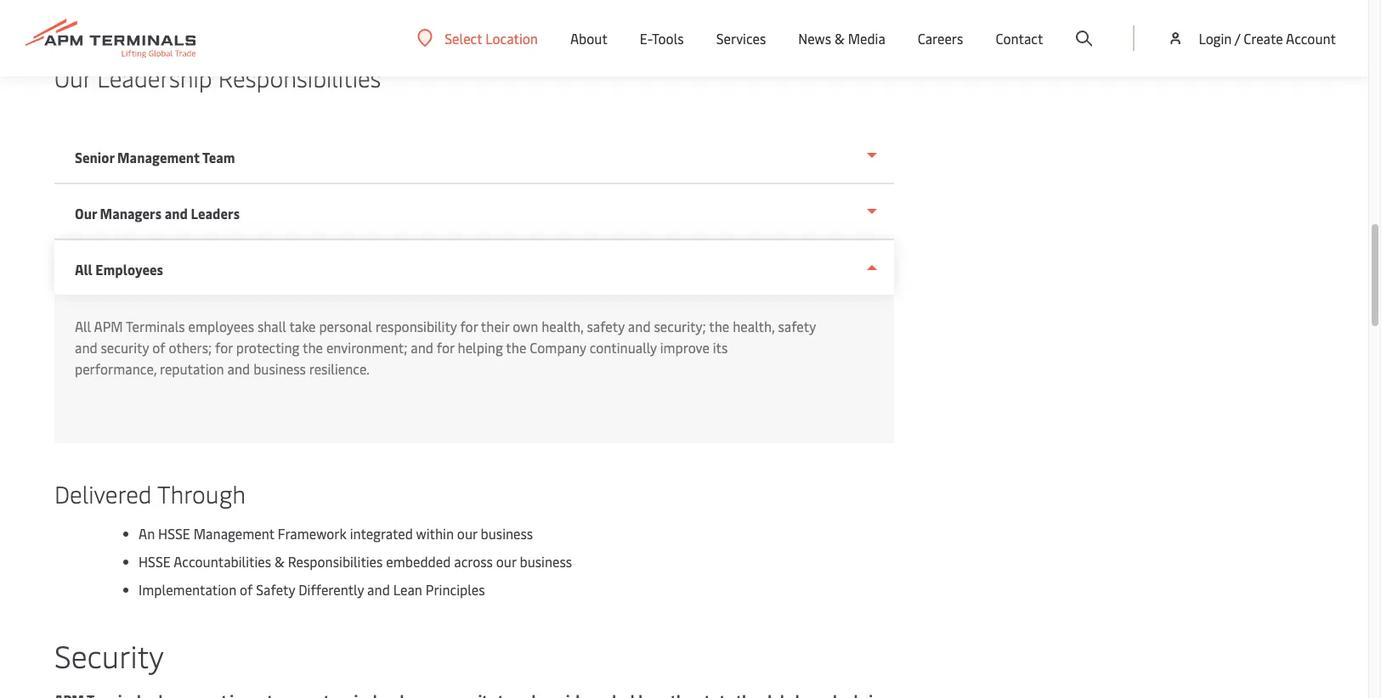 Task type: locate. For each thing, give the bounding box(es) containing it.
senior management team
[[75, 148, 235, 167]]

our leadership responsibilities
[[54, 61, 381, 93]]

employees
[[95, 260, 163, 279]]

for down employees
[[215, 338, 233, 357]]

& up safety
[[274, 552, 285, 571]]

health, right security;
[[733, 317, 775, 336]]

differently
[[298, 581, 364, 599]]

2 all from the top
[[75, 317, 91, 336]]

our
[[457, 524, 477, 543], [496, 552, 516, 571]]

hsse
[[158, 524, 190, 543], [139, 552, 171, 571]]

0 horizontal spatial &
[[274, 552, 285, 571]]

safety
[[256, 581, 295, 599]]

all employees button
[[54, 241, 894, 295]]

1 vertical spatial responsibilities
[[288, 552, 383, 571]]

our up across at the left of page
[[457, 524, 477, 543]]

2 vertical spatial business
[[520, 552, 572, 571]]

of down "terminals"
[[152, 338, 165, 357]]

0 vertical spatial of
[[152, 338, 165, 357]]

our left "managers"
[[75, 204, 97, 223]]

& right news
[[835, 29, 845, 48]]

management
[[117, 148, 200, 167], [194, 524, 274, 543]]

hsse down an
[[139, 552, 171, 571]]

our inside dropdown button
[[75, 204, 97, 223]]

their
[[481, 317, 509, 336]]

news & media button
[[798, 0, 886, 76]]

select location button
[[418, 28, 538, 47]]

leadership
[[97, 61, 212, 93]]

location
[[485, 28, 538, 47]]

0 vertical spatial our
[[54, 61, 91, 93]]

protecting
[[236, 338, 300, 357]]

select
[[445, 28, 482, 47]]

responsibilities
[[218, 61, 381, 93], [288, 552, 383, 571]]

all inside dropdown button
[[75, 260, 92, 279]]

business down protecting
[[253, 360, 306, 378]]

0 horizontal spatial our
[[457, 524, 477, 543]]

business
[[253, 360, 306, 378], [481, 524, 533, 543], [520, 552, 572, 571]]

0 vertical spatial all
[[75, 260, 92, 279]]

0 vertical spatial &
[[835, 29, 845, 48]]

environment;
[[326, 338, 407, 357]]

1 vertical spatial hsse
[[139, 552, 171, 571]]

management inside dropdown button
[[117, 148, 200, 167]]

employees
[[188, 317, 254, 336]]

and left the leaders
[[165, 204, 188, 223]]

all apm terminals employees shall take personal responsibility for their own health, safety and security; the health, safety and security of others; for protecting the environment; and for helping the company continually improve its performance, reputation and business resilience.
[[75, 317, 816, 378]]

lean
[[393, 581, 422, 599]]

contact button
[[996, 0, 1043, 76]]

our left leadership
[[54, 61, 91, 93]]

1 vertical spatial all
[[75, 317, 91, 336]]

1 vertical spatial business
[[481, 524, 533, 543]]

our for our leadership responsibilities
[[54, 61, 91, 93]]

all left employees
[[75, 260, 92, 279]]

the up its
[[709, 317, 730, 336]]

/
[[1235, 29, 1240, 48]]

services
[[716, 29, 766, 48]]

1 vertical spatial our
[[496, 552, 516, 571]]

1 horizontal spatial of
[[240, 581, 253, 599]]

for
[[460, 317, 478, 336], [215, 338, 233, 357], [437, 338, 454, 357]]

for left the helping
[[437, 338, 454, 357]]

resilience.
[[309, 360, 370, 378]]

0 vertical spatial business
[[253, 360, 306, 378]]

our right across at the left of page
[[496, 552, 516, 571]]

1 horizontal spatial health,
[[733, 317, 775, 336]]

1 vertical spatial of
[[240, 581, 253, 599]]

for up the helping
[[460, 317, 478, 336]]

personal
[[319, 317, 372, 336]]

across
[[454, 552, 493, 571]]

the
[[709, 317, 730, 336], [303, 338, 323, 357], [506, 338, 526, 357]]

login / create account
[[1199, 29, 1336, 48]]

our for within
[[457, 524, 477, 543]]

&
[[835, 29, 845, 48], [274, 552, 285, 571]]

all employees
[[75, 260, 163, 279]]

0 horizontal spatial health,
[[542, 317, 584, 336]]

own
[[513, 317, 538, 336]]

business up across at the left of page
[[481, 524, 533, 543]]

the down own
[[506, 338, 526, 357]]

all inside all apm terminals employees shall take personal responsibility for their own health, safety and security; the health, safety and security of others; for protecting the environment; and for helping the company continually improve its performance, reputation and business resilience.
[[75, 317, 91, 336]]

continually
[[590, 338, 657, 357]]

& inside dropdown button
[[835, 29, 845, 48]]

2 horizontal spatial the
[[709, 317, 730, 336]]

management up our managers and leaders
[[117, 148, 200, 167]]

our managers and leaders button
[[54, 184, 894, 241]]

0 vertical spatial our
[[457, 524, 477, 543]]

1 all from the top
[[75, 260, 92, 279]]

hsse right an
[[158, 524, 190, 543]]

1 horizontal spatial &
[[835, 29, 845, 48]]

all left apm
[[75, 317, 91, 336]]

an hsse management framework integrated within our business
[[139, 524, 533, 543]]

0 horizontal spatial safety
[[587, 317, 625, 336]]

0 horizontal spatial of
[[152, 338, 165, 357]]

health, up company
[[542, 317, 584, 336]]

0 vertical spatial management
[[117, 148, 200, 167]]

1 horizontal spatial the
[[506, 338, 526, 357]]

hsse accountabilities & responsibilities embedded across our business
[[139, 552, 572, 571]]

our for our managers and leaders
[[75, 204, 97, 223]]

select location
[[445, 28, 538, 47]]

about button
[[570, 0, 608, 76]]

all
[[75, 260, 92, 279], [75, 317, 91, 336]]

careers button
[[918, 0, 963, 76]]

of left safety
[[240, 581, 253, 599]]

and inside dropdown button
[[165, 204, 188, 223]]

business for integrated
[[481, 524, 533, 543]]

business right across at the left of page
[[520, 552, 572, 571]]

others;
[[169, 338, 212, 357]]

safety
[[587, 317, 625, 336], [778, 317, 816, 336]]

2 safety from the left
[[778, 317, 816, 336]]

services button
[[716, 0, 766, 76]]

our
[[54, 61, 91, 93], [75, 204, 97, 223]]

delivered through
[[54, 478, 246, 510]]

1 vertical spatial &
[[274, 552, 285, 571]]

health,
[[542, 317, 584, 336], [733, 317, 775, 336]]

the down take at the left top of page
[[303, 338, 323, 357]]

senior
[[75, 148, 114, 167]]

about
[[570, 29, 608, 48]]

1 horizontal spatial our
[[496, 552, 516, 571]]

0 vertical spatial hsse
[[158, 524, 190, 543]]

security;
[[654, 317, 706, 336]]

2 health, from the left
[[733, 317, 775, 336]]

and
[[165, 204, 188, 223], [628, 317, 651, 336], [411, 338, 433, 357], [227, 360, 250, 378], [367, 581, 390, 599]]

1 vertical spatial our
[[75, 204, 97, 223]]

management up accountabilities
[[194, 524, 274, 543]]

1 horizontal spatial safety
[[778, 317, 816, 336]]

and down responsibility on the top of the page
[[411, 338, 433, 357]]

of
[[152, 338, 165, 357], [240, 581, 253, 599]]

1 health, from the left
[[542, 317, 584, 336]]

of inside all apm terminals employees shall take personal responsibility for their own health, safety and security; the health, safety and security of others; for protecting the environment; and for helping the company continually improve its performance, reputation and business resilience.
[[152, 338, 165, 357]]



Task type: describe. For each thing, give the bounding box(es) containing it.
media
[[848, 29, 886, 48]]

0 horizontal spatial for
[[215, 338, 233, 357]]

senior management team button
[[54, 128, 894, 184]]

1 vertical spatial management
[[194, 524, 274, 543]]

news
[[798, 29, 831, 48]]

and security
[[75, 338, 149, 357]]

our for across
[[496, 552, 516, 571]]

all for all apm terminals employees shall take personal responsibility for their own health, safety and security; the health, safety and security of others; for protecting the environment; and for helping the company continually improve its performance, reputation and business resilience.
[[75, 317, 91, 336]]

performance, reputation
[[75, 360, 224, 378]]

company
[[530, 338, 586, 357]]

through
[[157, 478, 246, 510]]

managers
[[100, 204, 162, 223]]

terminals
[[126, 317, 185, 336]]

news & media
[[798, 29, 886, 48]]

within
[[416, 524, 454, 543]]

e-
[[640, 29, 652, 48]]

implementation
[[139, 581, 236, 599]]

and up continually
[[628, 317, 651, 336]]

apm
[[94, 317, 123, 336]]

e-tools button
[[640, 0, 684, 76]]

contact
[[996, 29, 1043, 48]]

0 vertical spatial responsibilities
[[218, 61, 381, 93]]

and down protecting
[[227, 360, 250, 378]]

1 horizontal spatial for
[[437, 338, 454, 357]]

create
[[1244, 29, 1283, 48]]

business for embedded
[[520, 552, 572, 571]]

integrated
[[350, 524, 413, 543]]

shall
[[257, 317, 286, 336]]

0 horizontal spatial the
[[303, 338, 323, 357]]

security
[[54, 635, 164, 677]]

all for all employees
[[75, 260, 92, 279]]

team
[[202, 148, 235, 167]]

principles
[[426, 581, 485, 599]]

leaders
[[191, 204, 240, 223]]

helping
[[458, 338, 503, 357]]

delivered
[[54, 478, 152, 510]]

improve
[[660, 338, 710, 357]]

business inside all apm terminals employees shall take personal responsibility for their own health, safety and security; the health, safety and security of others; for protecting the environment; and for helping the company continually improve its performance, reputation and business resilience.
[[253, 360, 306, 378]]

2 horizontal spatial for
[[460, 317, 478, 336]]

careers
[[918, 29, 963, 48]]

account
[[1286, 29, 1336, 48]]

tools
[[652, 29, 684, 48]]

login / create account link
[[1167, 0, 1336, 76]]

embedded
[[386, 552, 451, 571]]

implementation of safety differently and lean principles
[[139, 581, 485, 599]]

and left lean
[[367, 581, 390, 599]]

take
[[289, 317, 316, 336]]

responsibility
[[375, 317, 457, 336]]

framework
[[278, 524, 347, 543]]

an
[[139, 524, 155, 543]]

login
[[1199, 29, 1232, 48]]

1 safety from the left
[[587, 317, 625, 336]]

accountabilities
[[174, 552, 271, 571]]

our managers and leaders
[[75, 204, 240, 223]]

its
[[713, 338, 728, 357]]

e-tools
[[640, 29, 684, 48]]



Task type: vqa. For each thing, say whether or not it's contained in the screenshot.
meet
no



